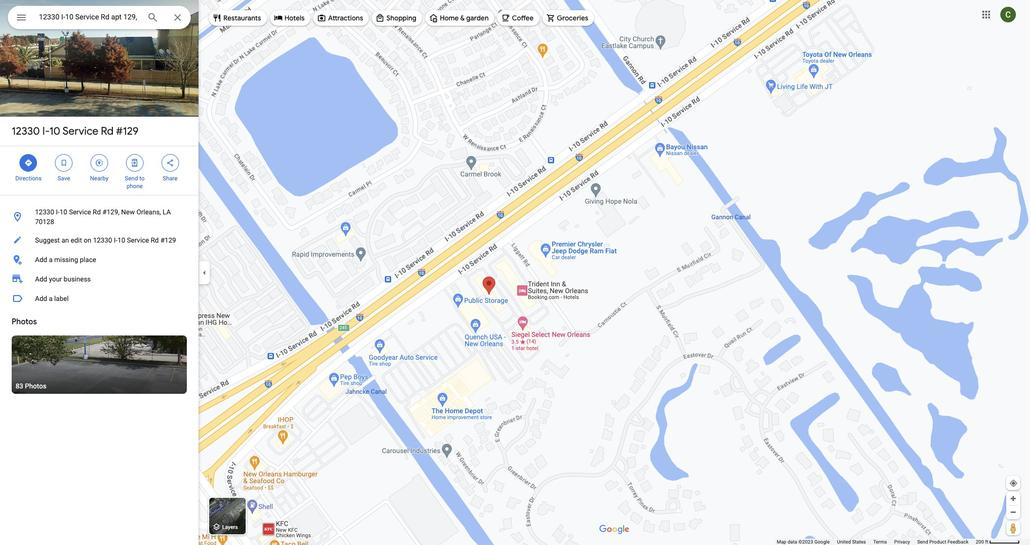 Task type: vqa. For each thing, say whether or not it's contained in the screenshot.
3:15 pm
no



Task type: locate. For each thing, give the bounding box(es) containing it.
1 vertical spatial service
[[69, 208, 91, 216]]

a inside button
[[49, 295, 53, 303]]

states
[[853, 540, 867, 545]]

send inside send to phone
[[125, 175, 138, 182]]

groceries button
[[543, 6, 595, 30]]

hotels button
[[270, 6, 311, 30]]

200 ft button
[[976, 540, 1020, 545]]

service inside 12330 i-10 service rd #129, new orleans, la 70128
[[69, 208, 91, 216]]

send left product
[[918, 540, 929, 545]]

shopping button
[[372, 6, 423, 30]]

footer
[[777, 539, 976, 546]]

0 vertical spatial photos
[[12, 317, 37, 327]]

restaurants
[[223, 14, 261, 22]]

home & garden
[[440, 14, 489, 22]]

12330 up 
[[12, 125, 40, 138]]

send for send product feedback
[[918, 540, 929, 545]]

3 add from the top
[[35, 295, 47, 303]]

rd inside 12330 i-10 service rd #129, new orleans, la 70128
[[93, 208, 101, 216]]

0 vertical spatial send
[[125, 175, 138, 182]]

2 a from the top
[[49, 295, 53, 303]]

add a label button
[[0, 289, 199, 309]]

footer containing map data ©2023 google
[[777, 539, 976, 546]]

12330 i-10 service rd #129
[[12, 125, 139, 138]]

83
[[16, 383, 23, 390]]

add
[[35, 256, 47, 264], [35, 276, 47, 283], [35, 295, 47, 303]]

0 vertical spatial add
[[35, 256, 47, 264]]

nearby
[[90, 175, 109, 182]]

photos right the 83
[[25, 383, 46, 390]]

photos down the add a label
[[12, 317, 37, 327]]

2 vertical spatial add
[[35, 295, 47, 303]]

add your business link
[[0, 270, 199, 289]]

1 vertical spatial 10
[[60, 208, 67, 216]]

None field
[[39, 11, 139, 23]]

10 up an
[[60, 208, 67, 216]]

actions for 12330 i-10 service rd #129 region
[[0, 147, 199, 195]]

coffee
[[512, 14, 534, 22]]

10 down new
[[118, 237, 125, 244]]

send for send to phone
[[125, 175, 138, 182]]

add a missing place button
[[0, 250, 199, 270]]

rd left the #129,
[[93, 208, 101, 216]]

12330 for 12330 i-10 service rd #129
[[12, 125, 40, 138]]

send
[[125, 175, 138, 182], [918, 540, 929, 545]]

directions
[[15, 175, 42, 182]]

1 vertical spatial a
[[49, 295, 53, 303]]

12330 inside 12330 i-10 service rd #129, new orleans, la 70128
[[35, 208, 54, 216]]

i- for 12330 i-10 service rd #129
[[42, 125, 49, 138]]

#129 up  on the top left
[[116, 125, 139, 138]]

groceries
[[557, 14, 589, 22]]

privacy
[[895, 540, 911, 545]]

12330 i-10 service rd #129, new orleans, la 70128
[[35, 208, 171, 226]]

0 vertical spatial #129
[[116, 125, 139, 138]]

12330 right on
[[93, 237, 112, 244]]

service
[[63, 125, 98, 138], [69, 208, 91, 216], [127, 237, 149, 244]]

10
[[49, 125, 60, 138], [60, 208, 67, 216], [118, 237, 125, 244]]

photos
[[12, 317, 37, 327], [25, 383, 46, 390]]

1 vertical spatial send
[[918, 540, 929, 545]]

show street view coverage image
[[1007, 521, 1021, 536]]

google account: christina overa  
(christinaovera9@gmail.com) image
[[1001, 7, 1017, 22]]

new
[[121, 208, 135, 216]]

feedback
[[948, 540, 969, 545]]

rd
[[101, 125, 114, 138], [93, 208, 101, 216], [151, 237, 159, 244]]

1 vertical spatial photos
[[25, 383, 46, 390]]

0 vertical spatial 10
[[49, 125, 60, 138]]

a left 'label'
[[49, 295, 53, 303]]

privacy button
[[895, 539, 911, 546]]

add for add a missing place
[[35, 256, 47, 264]]

rd down the orleans, at left
[[151, 237, 159, 244]]

add inside button
[[35, 256, 47, 264]]


[[59, 158, 68, 168]]

1 horizontal spatial #129
[[161, 237, 176, 244]]

12330 up 70128
[[35, 208, 54, 216]]

service up edit
[[69, 208, 91, 216]]

0 vertical spatial rd
[[101, 125, 114, 138]]

send up phone
[[125, 175, 138, 182]]

0 vertical spatial service
[[63, 125, 98, 138]]

add left 'label'
[[35, 295, 47, 303]]

10 for 12330 i-10 service rd #129
[[49, 125, 60, 138]]

google
[[815, 540, 830, 545]]

1 add from the top
[[35, 256, 47, 264]]

0 vertical spatial i-
[[42, 125, 49, 138]]

on
[[84, 237, 91, 244]]

add left your
[[35, 276, 47, 283]]

your
[[49, 276, 62, 283]]

1 vertical spatial rd
[[93, 208, 101, 216]]

footer inside google maps element
[[777, 539, 976, 546]]

i-
[[42, 125, 49, 138], [56, 208, 60, 216], [114, 237, 118, 244]]

83 photos
[[16, 383, 46, 390]]

a
[[49, 256, 53, 264], [49, 295, 53, 303]]

#129 inside button
[[161, 237, 176, 244]]

2 add from the top
[[35, 276, 47, 283]]

a inside button
[[49, 256, 53, 264]]

send inside button
[[918, 540, 929, 545]]

service up 
[[63, 125, 98, 138]]

12330 i-10 service rd #129, new orleans, la 70128 button
[[0, 204, 199, 231]]

service down new
[[127, 237, 149, 244]]

0 horizontal spatial i-
[[42, 125, 49, 138]]

add your business
[[35, 276, 91, 283]]

0 vertical spatial 12330
[[12, 125, 40, 138]]

1 a from the top
[[49, 256, 53, 264]]

suggest
[[35, 237, 60, 244]]

a left missing
[[49, 256, 53, 264]]

label
[[54, 295, 69, 303]]

rd up  on the left top of the page
[[101, 125, 114, 138]]

1 vertical spatial i-
[[56, 208, 60, 216]]

i- inside 12330 i-10 service rd #129, new orleans, la 70128
[[56, 208, 60, 216]]

map data ©2023 google
[[777, 540, 830, 545]]

1 vertical spatial 12330
[[35, 208, 54, 216]]

0 horizontal spatial send
[[125, 175, 138, 182]]

12330 for 12330 i-10 service rd #129, new orleans, la 70128
[[35, 208, 54, 216]]

edit
[[71, 237, 82, 244]]

send to phone
[[125, 175, 145, 190]]

0 vertical spatial a
[[49, 256, 53, 264]]

rd for #129
[[101, 125, 114, 138]]

1 horizontal spatial send
[[918, 540, 929, 545]]

add a missing place
[[35, 256, 96, 264]]

1 vertical spatial #129
[[161, 237, 176, 244]]

suggest an edit on 12330 i-10 service rd #129 button
[[0, 231, 199, 250]]

2 vertical spatial i-
[[114, 237, 118, 244]]

12330
[[12, 125, 40, 138], [35, 208, 54, 216], [93, 237, 112, 244]]

a for label
[[49, 295, 53, 303]]

add inside button
[[35, 295, 47, 303]]

add down suggest
[[35, 256, 47, 264]]

10 inside 12330 i-10 service rd #129, new orleans, la 70128
[[60, 208, 67, 216]]

1 horizontal spatial i-
[[56, 208, 60, 216]]


[[24, 158, 33, 168]]

1 vertical spatial add
[[35, 276, 47, 283]]

12330 I-10 Service Rd apt 129, New Orleans, LA 70128 field
[[8, 6, 191, 29]]

terms
[[874, 540, 887, 545]]

data
[[788, 540, 798, 545]]

an
[[62, 237, 69, 244]]

none field inside the '12330 i-10 service rd apt 129, new orleans, la 70128' field
[[39, 11, 139, 23]]

#129 down la
[[161, 237, 176, 244]]

10 up 
[[49, 125, 60, 138]]

#129
[[116, 125, 139, 138], [161, 237, 176, 244]]



Task type: describe. For each thing, give the bounding box(es) containing it.
2 vertical spatial rd
[[151, 237, 159, 244]]

layers
[[222, 525, 238, 531]]

coffee button
[[498, 6, 540, 30]]

200
[[976, 540, 985, 545]]

phone
[[127, 183, 143, 190]]

rd for #129,
[[93, 208, 101, 216]]

a for missing
[[49, 256, 53, 264]]

google maps element
[[0, 0, 1031, 546]]

service for #129
[[63, 125, 98, 138]]

10 for 12330 i-10 service rd #129, new orleans, la 70128
[[60, 208, 67, 216]]

2 vertical spatial 10
[[118, 237, 125, 244]]

save
[[58, 175, 70, 182]]


[[130, 158, 139, 168]]

attractions button
[[314, 6, 369, 30]]


[[166, 158, 175, 168]]

from your device image
[[1010, 480, 1019, 488]]

terms button
[[874, 539, 887, 546]]

&
[[461, 14, 465, 22]]


[[95, 158, 104, 168]]

suggest an edit on 12330 i-10 service rd #129
[[35, 237, 176, 244]]

missing
[[54, 256, 78, 264]]


[[16, 11, 27, 24]]

united states button
[[838, 539, 867, 546]]

home
[[440, 14, 459, 22]]

2 vertical spatial service
[[127, 237, 149, 244]]

shopping
[[387, 14, 417, 22]]

 button
[[8, 6, 35, 31]]

garden
[[467, 14, 489, 22]]

collapse side panel image
[[199, 268, 210, 278]]

add a label
[[35, 295, 69, 303]]

home & garden button
[[425, 6, 495, 30]]

0 horizontal spatial #129
[[116, 125, 139, 138]]

ft
[[986, 540, 989, 545]]

service for #129,
[[69, 208, 91, 216]]

zoom out image
[[1010, 509, 1018, 517]]

#129,
[[103, 208, 120, 216]]

orleans,
[[137, 208, 161, 216]]

83 photos button
[[12, 336, 187, 394]]

business
[[64, 276, 91, 283]]

la
[[163, 208, 171, 216]]

to
[[139, 175, 145, 182]]

2 vertical spatial 12330
[[93, 237, 112, 244]]

map
[[777, 540, 787, 545]]

2 horizontal spatial i-
[[114, 237, 118, 244]]

send product feedback button
[[918, 539, 969, 546]]

united states
[[838, 540, 867, 545]]

zoom in image
[[1010, 496, 1018, 503]]

hotels
[[285, 14, 305, 22]]

200 ft
[[976, 540, 989, 545]]

i- for 12330 i-10 service rd #129, new orleans, la 70128
[[56, 208, 60, 216]]

product
[[930, 540, 947, 545]]

united
[[838, 540, 852, 545]]

add for add a label
[[35, 295, 47, 303]]

12330 i-10 service rd #129 main content
[[0, 0, 204, 546]]

attractions
[[328, 14, 363, 22]]

share
[[163, 175, 178, 182]]

70128
[[35, 218, 54, 226]]

send product feedback
[[918, 540, 969, 545]]

restaurants button
[[209, 6, 267, 30]]

add for add your business
[[35, 276, 47, 283]]

photos inside button
[[25, 383, 46, 390]]

place
[[80, 256, 96, 264]]

 search field
[[8, 6, 191, 31]]

©2023
[[799, 540, 814, 545]]



